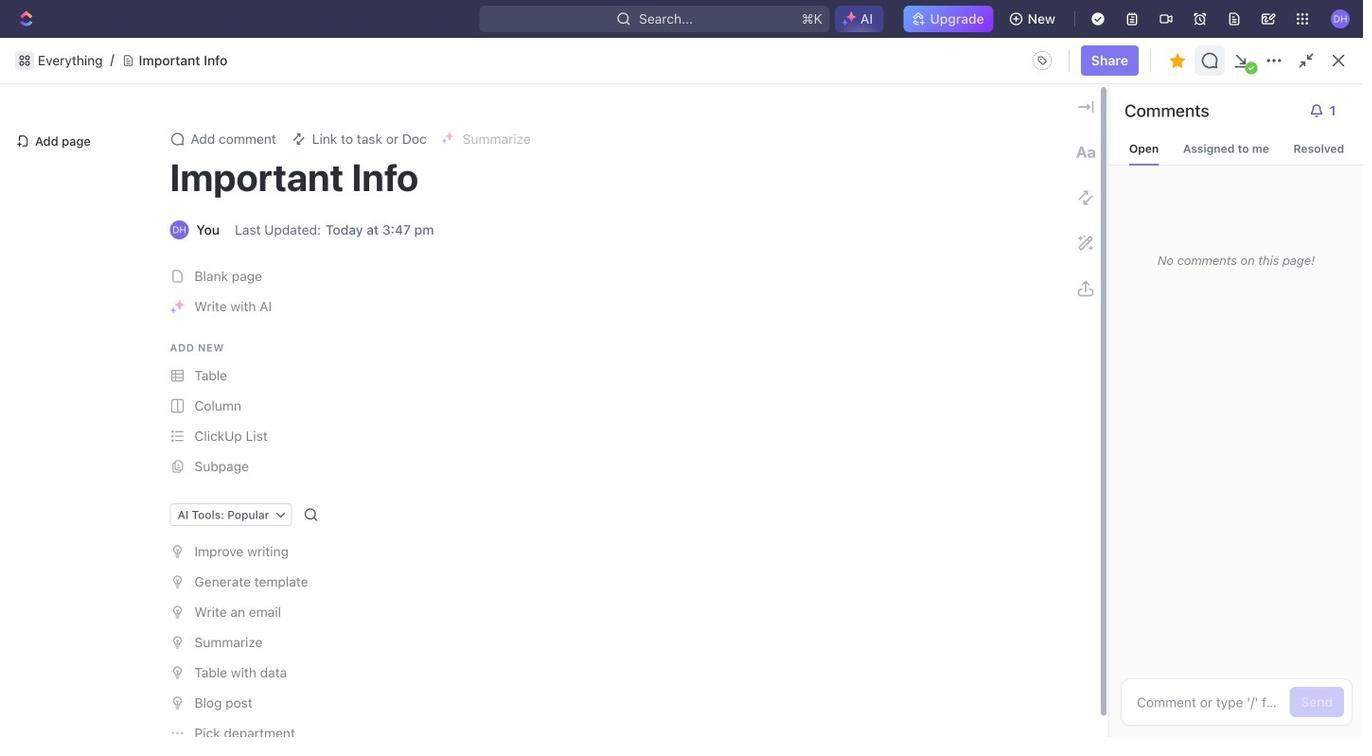 Task type: describe. For each thing, give the bounding box(es) containing it.
dropdown menu image
[[1027, 45, 1058, 76]]

tree inside sidebar navigation
[[8, 394, 233, 521]]



Task type: locate. For each thing, give the bounding box(es) containing it.
table
[[287, 348, 1318, 411]]

sidebar navigation
[[0, 38, 241, 738]]

tree
[[8, 394, 233, 521]]

cell
[[982, 378, 1134, 410]]



Task type: vqa. For each thing, say whether or not it's contained in the screenshot.
the top Workspaces
no



